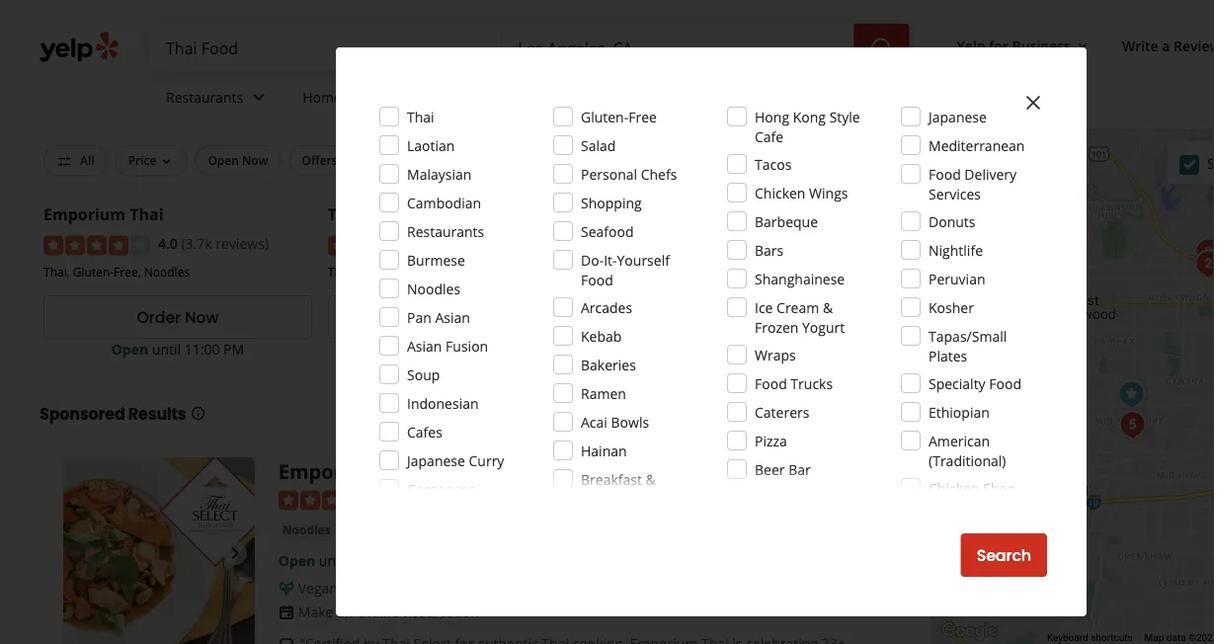 Task type: describe. For each thing, give the bounding box(es) containing it.
services inside business categories element
[[346, 88, 398, 106]]

open inside "button"
[[208, 152, 239, 169]]

online
[[357, 604, 399, 623]]

ice
[[755, 298, 773, 317]]

16 chevron down v2 image
[[1075, 38, 1091, 54]]

24 chevron down v2 image inside restaurants link
[[247, 85, 271, 109]]

chicken shop
[[929, 479, 1017, 498]]

and
[[798, 152, 819, 169]]

restaurants inside business categories element
[[166, 88, 243, 106]]

chicken wings
[[755, 183, 849, 202]]

1 horizontal spatial pm
[[391, 552, 411, 571]]

spicy sugar thai - midcity image
[[1113, 406, 1153, 445]]

good for dinner
[[648, 152, 740, 169]]

4.1
[[727, 235, 747, 254]]

wings
[[810, 183, 849, 202]]

japanese for japanese curry
[[407, 451, 465, 470]]

thai down 4.7 star rating image
[[328, 264, 351, 280]]

order for emporium thai
[[137, 307, 181, 329]]

1 vertical spatial asian
[[407, 337, 442, 355]]

salad,
[[613, 264, 645, 280]]

open now button
[[195, 145, 281, 175]]

restaurants inside search dialog
[[407, 222, 485, 241]]

4.7
[[443, 235, 462, 254]]

0 vertical spatial emporium thai
[[43, 204, 164, 225]]

an
[[337, 604, 353, 623]]

asian fusion
[[407, 337, 489, 355]]

tapas/small plates
[[929, 327, 1008, 365]]

reviews) down curry
[[451, 491, 504, 510]]

business
[[1013, 36, 1071, 55]]

thai, gluten-free, noodles
[[43, 264, 190, 280]]

cafes
[[407, 423, 443, 441]]

hong kong style cafe
[[755, 107, 861, 146]]

palms thai restaurant image
[[1190, 233, 1215, 272]]

specialty food
[[929, 374, 1022, 393]]

food trucks
[[755, 374, 833, 393]]

yelp for business button
[[950, 28, 1099, 63]]

beer bar
[[755, 460, 811, 479]]

donuts
[[929, 212, 976, 231]]

open now
[[208, 152, 268, 169]]

open until 12:30 am
[[396, 340, 529, 359]]

(3.7k reviews) link
[[417, 489, 504, 510]]

cafe
[[755, 127, 784, 146]]

0 vertical spatial asian
[[435, 308, 470, 327]]

offers for offers takeout
[[529, 152, 564, 169]]

1 horizontal spatial emporium thai link
[[279, 458, 429, 485]]

reservations button
[[408, 145, 508, 175]]

soup
[[407, 365, 440, 384]]

map
[[1145, 632, 1165, 644]]

american
[[929, 431, 991, 450]]

©2023
[[1189, 632, 1215, 644]]

0 horizontal spatial noodles
[[144, 264, 190, 280]]

breakfast
[[581, 470, 642, 489]]

order for thaibento
[[421, 307, 465, 329]]

noodles button
[[279, 521, 335, 541]]

beer
[[755, 460, 785, 479]]

2 horizontal spatial pm
[[789, 340, 809, 359]]

farmhouse kitchen thai cuisine image
[[1057, 473, 1097, 513]]

bakeries
[[581, 355, 636, 374]]

user actions element
[[942, 28, 1215, 67]]

keyboard shortcuts button
[[1048, 631, 1133, 645]]

thai,
[[43, 264, 70, 280]]

1 vertical spatial gluten-
[[73, 264, 114, 280]]

1 vertical spatial emporium thai
[[279, 458, 429, 485]]

reservations
[[421, 152, 495, 169]]

search button
[[962, 534, 1048, 577]]

offers takeout
[[529, 152, 614, 169]]

salad, soup, thai
[[613, 264, 706, 280]]

now for thaibento
[[469, 307, 503, 329]]

thai up 4.0
[[130, 204, 164, 225]]

noodles inside search dialog
[[407, 279, 461, 298]]

home services
[[303, 88, 398, 106]]

0 horizontal spatial pm
[[223, 340, 244, 359]]

filters group
[[40, 145, 865, 176]]

personal chefs
[[581, 165, 678, 183]]

write a review link
[[1115, 28, 1215, 63]]

kebab
[[581, 327, 622, 345]]

close image
[[1022, 91, 1046, 115]]

bars
[[755, 241, 784, 259]]

thai right soup,
[[683, 264, 706, 280]]

noodles link
[[279, 521, 335, 541]]

hot
[[774, 152, 794, 169]]

acai bowls
[[581, 413, 650, 431]]

bowls
[[611, 413, 650, 431]]

restaurants link
[[150, 71, 287, 129]]

offers delivery button
[[289, 145, 400, 175]]

arcades
[[581, 298, 633, 317]]

restaurant
[[703, 204, 791, 225]]

plates
[[929, 346, 968, 365]]

0 horizontal spatial emporium
[[43, 204, 126, 225]]

barbeque
[[755, 212, 819, 231]]

12:30
[[469, 340, 504, 359]]

shortcuts
[[1091, 632, 1133, 644]]

chicken for chicken shop
[[929, 479, 980, 498]]

cambodian
[[407, 193, 482, 212]]

0 vertical spatial (3.7k
[[181, 235, 212, 254]]

bar
[[789, 460, 811, 479]]

write a review
[[1123, 36, 1215, 55]]

reviews) for thai touch restaurant
[[782, 235, 835, 254]]

pizza
[[755, 431, 788, 450]]

takeout
[[567, 152, 614, 169]]

results
[[128, 403, 186, 426]]

until left the "9:30"
[[725, 340, 754, 359]]

personal
[[581, 165, 638, 183]]

her thai image
[[1112, 375, 1152, 415]]

brunch
[[581, 490, 628, 509]]

friendly
[[342, 580, 391, 599]]

thai inside search dialog
[[407, 107, 435, 126]]

kosher
[[929, 298, 975, 317]]

thai down the personal chefs
[[613, 204, 646, 225]]

until up the vegan friendly
[[319, 552, 348, 571]]

gluten-free
[[581, 107, 657, 126]]

sponsored results
[[40, 403, 186, 426]]

food down the wraps
[[755, 374, 788, 393]]

chicken for chicken wings
[[755, 183, 806, 202]]

map region
[[754, 58, 1215, 645]]

now inside "button"
[[242, 152, 268, 169]]

hot and new
[[774, 152, 848, 169]]

fusion
[[446, 337, 489, 355]]

google image
[[937, 619, 1002, 645]]

ethiopian
[[929, 403, 990, 422]]

search image
[[870, 37, 894, 60]]

4.1 star rating image
[[613, 236, 719, 256]]

0 horizontal spatial 4 star rating image
[[43, 236, 150, 256]]

american (traditional)
[[929, 431, 1007, 470]]

4.1 (600 reviews)
[[727, 235, 835, 254]]

shopping
[[581, 193, 642, 212]]

order now link for thaibento
[[328, 296, 597, 340]]

data
[[1167, 632, 1187, 644]]

salad
[[581, 136, 616, 155]]

a
[[1163, 36, 1171, 55]]



Task type: vqa. For each thing, say whether or not it's contained in the screenshot.
Ramen
yes



Task type: locate. For each thing, give the bounding box(es) containing it.
open until 11:00 pm up 16 info v2 icon
[[111, 340, 244, 359]]

gluten- inside search dialog
[[581, 107, 629, 126]]

1 horizontal spatial noodles
[[282, 523, 331, 539]]

1 vertical spatial emporium
[[279, 458, 381, 485]]

1 horizontal spatial open until 11:00 pm
[[279, 552, 411, 571]]

map data ©2023
[[1145, 632, 1215, 644]]

now down restaurants link
[[242, 152, 268, 169]]

0 horizontal spatial (3.7k
[[181, 235, 212, 254]]

for for yelp
[[990, 36, 1009, 55]]

1 horizontal spatial restaurants
[[407, 222, 485, 241]]

delivery inside "button"
[[341, 152, 388, 169]]

delivery up thaibento
[[341, 152, 388, 169]]

emporium thai up noodles link
[[279, 458, 429, 485]]

thai up laotian
[[407, 107, 435, 126]]

0 vertical spatial &
[[823, 298, 833, 317]]

wraps
[[755, 345, 796, 364]]

None search field
[[150, 24, 914, 71]]

emporium down all
[[43, 204, 126, 225]]

0 horizontal spatial 24 chevron down v2 image
[[247, 85, 271, 109]]

food inside "food delivery services"
[[929, 165, 962, 183]]

for inside yelp for business "button"
[[990, 36, 1009, 55]]

2 order now link from the left
[[328, 296, 597, 340]]

(3.7k reviews)
[[417, 491, 504, 510]]

1 horizontal spatial for
[[990, 36, 1009, 55]]

yelp
[[957, 36, 986, 55]]

offers takeout button
[[516, 145, 627, 175]]

good for dinner button
[[635, 145, 753, 175]]

do-it-yourself food
[[581, 251, 670, 289]]

0 vertical spatial emporium thai link
[[43, 204, 164, 225]]

open up sponsored results
[[111, 340, 148, 359]]

emporium thai image
[[63, 458, 255, 645]]

16 filter v2 image
[[56, 154, 72, 169]]

0 horizontal spatial delivery
[[341, 152, 388, 169]]

emporium thai link down all
[[43, 204, 164, 225]]

order up asian fusion
[[421, 307, 465, 329]]

website
[[736, 307, 799, 329]]

free
[[629, 107, 657, 126]]

0 horizontal spatial open until 11:00 pm
[[111, 340, 244, 359]]

home services link
[[287, 71, 441, 129]]

1 horizontal spatial order
[[421, 307, 465, 329]]

0 vertical spatial open until 11:00 pm
[[111, 340, 244, 359]]

16 reservation v2 image
[[279, 606, 294, 621]]

search dialog
[[0, 0, 1215, 645]]

now down 4.0 (3.7k reviews)
[[185, 307, 219, 329]]

24 chevron down v2 image
[[247, 85, 271, 109], [548, 85, 571, 109]]

delivery inside "food delivery services"
[[965, 165, 1017, 183]]

1 horizontal spatial offers
[[529, 152, 564, 169]]

11:00 up friendly
[[352, 552, 387, 571]]

tapas/small
[[929, 327, 1008, 345]]

thaibento link
[[328, 204, 409, 225]]

view website
[[695, 307, 799, 329]]

pm
[[223, 340, 244, 359], [789, 340, 809, 359], [391, 552, 411, 571]]

1 offers from the left
[[302, 152, 338, 169]]

peruvian
[[929, 269, 986, 288]]

0 horizontal spatial 11:00
[[185, 340, 220, 359]]

for for good
[[681, 152, 698, 169]]

1 horizontal spatial 24 chevron down v2 image
[[548, 85, 571, 109]]

view website link
[[613, 296, 881, 340]]

yourself
[[617, 251, 670, 269]]

order now link for emporium thai
[[43, 296, 312, 340]]

free,
[[114, 264, 141, 280]]

1 horizontal spatial 11:00
[[352, 552, 387, 571]]

for inside good for dinner button
[[681, 152, 698, 169]]

4 star rating image
[[43, 236, 150, 256], [279, 492, 385, 511]]

noodles down 4.0
[[144, 264, 190, 280]]

order now link up open until 12:30 am
[[328, 296, 597, 340]]

acai
[[581, 413, 608, 431]]

0 horizontal spatial chicken
[[755, 183, 806, 202]]

reviews)
[[216, 235, 269, 254], [489, 235, 542, 254], [782, 235, 835, 254], [451, 491, 504, 510]]

0 vertical spatial 4 star rating image
[[43, 236, 150, 256]]

1 vertical spatial japanese
[[407, 451, 465, 470]]

0 horizontal spatial emporium thai link
[[43, 204, 164, 225]]

0 horizontal spatial emporium thai
[[43, 204, 164, 225]]

now up 12:30
[[469, 307, 503, 329]]

chicken down (traditional)
[[929, 479, 980, 498]]

order now up fusion
[[421, 307, 503, 329]]

0 vertical spatial chicken
[[755, 183, 806, 202]]

make an online reservation
[[298, 604, 479, 623]]

all
[[80, 152, 95, 169]]

0 horizontal spatial japanese
[[407, 451, 465, 470]]

chicken
[[755, 183, 806, 202], [929, 479, 980, 498]]

reviews) down barbeque
[[782, 235, 835, 254]]

chicken up barbeque
[[755, 183, 806, 202]]

0 horizontal spatial order now link
[[43, 296, 312, 340]]

open up 16 vegan v2 icon
[[279, 552, 316, 571]]

services up the donuts
[[929, 184, 982, 203]]

4 star rating image up noodles link
[[279, 492, 385, 511]]

delivery down mediterranean
[[965, 165, 1017, 183]]

open up soup
[[396, 340, 433, 359]]

noodles
[[144, 264, 190, 280], [407, 279, 461, 298], [282, 523, 331, 539]]

it-
[[604, 251, 617, 269]]

breakfast & brunch
[[581, 470, 656, 509]]

pan
[[407, 308, 432, 327]]

previous image
[[71, 542, 95, 566]]

style
[[830, 107, 861, 126]]

next image
[[223, 542, 247, 566]]

services right the home
[[346, 88, 398, 106]]

specialty
[[929, 374, 986, 393]]

vegan friendly
[[298, 580, 391, 599]]

16 vegan v2 image
[[279, 582, 294, 598]]

open until 11:00 pm
[[111, 340, 244, 359], [279, 552, 411, 571]]

reviews) for emporium thai
[[216, 235, 269, 254]]

4.0
[[158, 235, 178, 254]]

japanese for japanese
[[929, 107, 987, 126]]

ramen
[[581, 384, 627, 403]]

reviews) right 4.0
[[216, 235, 269, 254]]

laotian
[[407, 136, 455, 155]]

pan asian
[[407, 308, 470, 327]]

1 horizontal spatial (3.7k
[[417, 491, 448, 510]]

delivery for food delivery services
[[965, 165, 1017, 183]]

0 horizontal spatial &
[[646, 470, 656, 489]]

touch
[[651, 204, 698, 225]]

reviews) right (36
[[489, 235, 542, 254]]

1 horizontal spatial emporium thai
[[279, 458, 429, 485]]

now for emporium thai
[[185, 307, 219, 329]]

until up the results
[[152, 340, 181, 359]]

food down mediterranean
[[929, 165, 962, 183]]

business categories element
[[150, 71, 1215, 129]]

1 vertical spatial emporium thai link
[[279, 458, 429, 485]]

1 horizontal spatial emporium
[[279, 458, 381, 485]]

reviews) for thaibento
[[489, 235, 542, 254]]

1 horizontal spatial japanese
[[929, 107, 987, 126]]

good
[[648, 152, 678, 169]]

& inside breakfast & brunch
[[646, 470, 656, 489]]

home
[[303, 88, 342, 106]]

4 star rating image up thai, gluten-free, noodles
[[43, 236, 150, 256]]

order now link down free,
[[43, 296, 312, 340]]

view
[[695, 307, 732, 329]]

hainan
[[581, 441, 627, 460]]

order now for emporium thai
[[137, 307, 219, 329]]

emporium
[[43, 204, 126, 225], [279, 458, 381, 485]]

16 info v2 image
[[190, 406, 206, 422]]

gluten- right thai,
[[73, 264, 114, 280]]

0 horizontal spatial services
[[346, 88, 398, 106]]

1 vertical spatial 4 star rating image
[[279, 492, 385, 511]]

food inside do-it-yourself food
[[581, 270, 614, 289]]

0 vertical spatial 11:00
[[185, 340, 220, 359]]

order down free,
[[137, 307, 181, 329]]

vegan
[[298, 580, 338, 599]]

0 vertical spatial emporium
[[43, 204, 126, 225]]

until down pan asian
[[436, 340, 465, 359]]

1 vertical spatial chicken
[[929, 479, 980, 498]]

1 horizontal spatial 4 star rating image
[[279, 492, 385, 511]]

mediterranean
[[929, 136, 1026, 155]]

& right the breakfast
[[646, 470, 656, 489]]

seafood
[[581, 222, 634, 241]]

emporium thai down all
[[43, 204, 164, 225]]

1 horizontal spatial chicken
[[929, 479, 980, 498]]

(600
[[750, 235, 778, 254]]

1 order now from the left
[[137, 307, 219, 329]]

trucks
[[791, 374, 833, 393]]

gluten- up salad
[[581, 107, 629, 126]]

1 horizontal spatial services
[[929, 184, 982, 203]]

food delivery services
[[929, 165, 1017, 203]]

0 horizontal spatial offers
[[302, 152, 338, 169]]

0 horizontal spatial restaurants
[[166, 88, 243, 106]]

24 chevron down v2 image left gluten-free at the top
[[548, 85, 571, 109]]

2 offers from the left
[[529, 152, 564, 169]]

slideshow element
[[63, 458, 255, 645]]

restaurants
[[166, 88, 243, 106], [407, 222, 485, 241]]

0 horizontal spatial gluten-
[[73, 264, 114, 280]]

& up the yogurt
[[823, 298, 833, 317]]

services
[[346, 88, 398, 106], [929, 184, 982, 203]]

delivery for offers delivery
[[341, 152, 388, 169]]

offers
[[302, 152, 338, 169], [529, 152, 564, 169]]

offers left "takeout"
[[529, 152, 564, 169]]

tacos
[[755, 155, 792, 173]]

2 24 chevron down v2 image from the left
[[548, 85, 571, 109]]

1 vertical spatial 11:00
[[352, 552, 387, 571]]

1 24 chevron down v2 image from the left
[[247, 85, 271, 109]]

open until 11:00 pm up the vegan friendly
[[279, 552, 411, 571]]

0 horizontal spatial for
[[681, 152, 698, 169]]

noodles down burmese
[[407, 279, 461, 298]]

11:00 up 16 info v2 icon
[[185, 340, 220, 359]]

1 vertical spatial open until 11:00 pm
[[279, 552, 411, 571]]

thai down cafes
[[386, 458, 429, 485]]

offers inside button
[[529, 152, 564, 169]]

2 order now from the left
[[421, 307, 503, 329]]

open down restaurants link
[[208, 152, 239, 169]]

order now for thaibento
[[421, 307, 503, 329]]

1 horizontal spatial gluten-
[[581, 107, 629, 126]]

restaurants down "cambodian"
[[407, 222, 485, 241]]

1 horizontal spatial &
[[823, 298, 833, 317]]

new
[[822, 152, 848, 169]]

1 horizontal spatial order now
[[421, 307, 503, 329]]

cream
[[777, 298, 820, 317]]

offers down the home
[[302, 152, 338, 169]]

hoy-ka thai restaurant image
[[1190, 245, 1215, 284]]

food down do-
[[581, 270, 614, 289]]

japanese curry
[[407, 451, 505, 470]]

1 horizontal spatial order now link
[[328, 296, 597, 340]]

reservation
[[403, 604, 479, 623]]

for right the yelp
[[990, 36, 1009, 55]]

1 vertical spatial services
[[929, 184, 982, 203]]

(3.7k right 4.0
[[181, 235, 212, 254]]

0 vertical spatial services
[[346, 88, 398, 106]]

all button
[[43, 145, 107, 176]]

order now down free,
[[137, 307, 219, 329]]

1 vertical spatial (3.7k
[[417, 491, 448, 510]]

restaurants up the open now
[[166, 88, 243, 106]]

offers inside "button"
[[302, 152, 338, 169]]

for right good
[[681, 152, 698, 169]]

offers for offers delivery
[[302, 152, 338, 169]]

&
[[823, 298, 833, 317], [646, 470, 656, 489]]

(3.7k down japanese curry
[[417, 491, 448, 510]]

0 vertical spatial gluten-
[[581, 107, 629, 126]]

2 order from the left
[[421, 307, 465, 329]]

asian up asian fusion
[[435, 308, 470, 327]]

0 horizontal spatial now
[[185, 307, 219, 329]]

0 horizontal spatial order now
[[137, 307, 219, 329]]

japanese up cantonese
[[407, 451, 465, 470]]

1 horizontal spatial delivery
[[965, 165, 1017, 183]]

(36
[[466, 235, 486, 254]]

now
[[242, 152, 268, 169], [185, 307, 219, 329], [469, 307, 503, 329]]

9:30
[[758, 340, 785, 359]]

japanese up mediterranean
[[929, 107, 987, 126]]

emporium up noodles link
[[279, 458, 381, 485]]

offers delivery
[[302, 152, 388, 169]]

noodles inside button
[[282, 523, 331, 539]]

24 chevron down v2 image left the home
[[247, 85, 271, 109]]

0 vertical spatial for
[[990, 36, 1009, 55]]

1 order from the left
[[137, 307, 181, 329]]

thai touch restaurant link
[[613, 204, 791, 225]]

1 order now link from the left
[[43, 296, 312, 340]]

2 horizontal spatial now
[[469, 307, 503, 329]]

1 vertical spatial &
[[646, 470, 656, 489]]

0 vertical spatial japanese
[[929, 107, 987, 126]]

1 horizontal spatial now
[[242, 152, 268, 169]]

2 horizontal spatial noodles
[[407, 279, 461, 298]]

& inside ice cream & frozen yogurt
[[823, 298, 833, 317]]

until 9:30 pm
[[725, 340, 809, 359]]

food right specialty
[[990, 374, 1022, 393]]

1 vertical spatial restaurants
[[407, 222, 485, 241]]

burmese
[[407, 251, 465, 269]]

4.7 star rating image
[[328, 236, 435, 256]]

1 vertical spatial for
[[681, 152, 698, 169]]

16 speech v2 image
[[279, 638, 294, 645]]

thai
[[407, 107, 435, 126], [130, 204, 164, 225], [613, 204, 646, 225], [328, 264, 351, 280], [683, 264, 706, 280], [386, 458, 429, 485]]

food
[[929, 165, 962, 183], [581, 270, 614, 289], [755, 374, 788, 393], [990, 374, 1022, 393]]

services inside "food delivery services"
[[929, 184, 982, 203]]

emporium thai link up noodles link
[[279, 458, 429, 485]]

delivery
[[341, 152, 388, 169], [965, 165, 1017, 183]]

asian up soup
[[407, 337, 442, 355]]

0 horizontal spatial order
[[137, 307, 181, 329]]

order now
[[137, 307, 219, 329], [421, 307, 503, 329]]

noodles up vegan
[[282, 523, 331, 539]]

0 vertical spatial restaurants
[[166, 88, 243, 106]]

yogurt
[[803, 318, 845, 337]]



